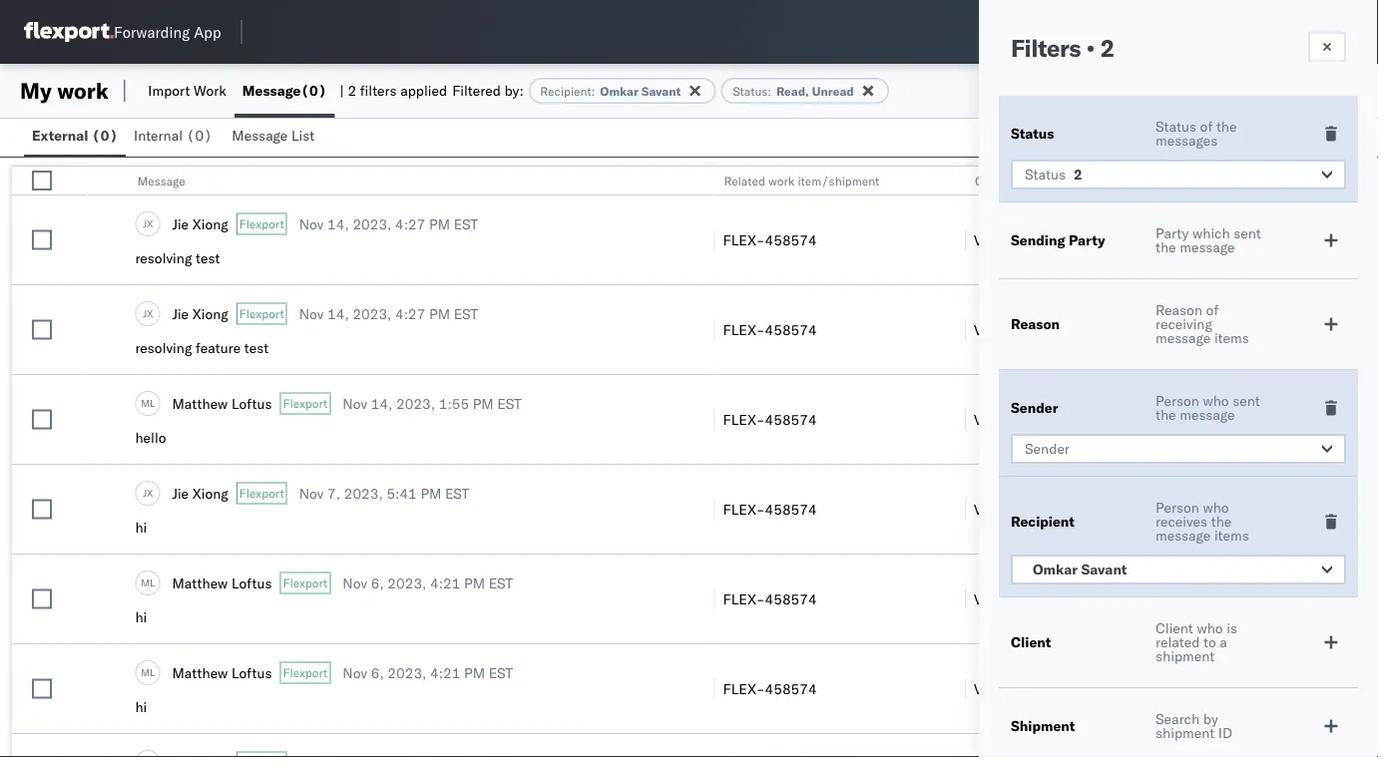 Task type: vqa. For each thing, say whether or not it's contained in the screenshot.
the bottommost items
yes



Task type: describe. For each thing, give the bounding box(es) containing it.
client inside client who is related to a shipment
[[1156, 620, 1194, 637]]

receiving
[[1156, 315, 1213, 333]]

search
[[1156, 711, 1200, 728]]

3 m from the top
[[141, 667, 150, 679]]

id
[[1219, 725, 1233, 742]]

2 4:21 from the top
[[430, 664, 461, 682]]

1 458574 from the top
[[765, 231, 817, 249]]

nov 14, 2023, 4:27 pm est for test
[[299, 305, 478, 322]]

1 6, from the top
[[371, 575, 384, 592]]

message for list
[[232, 127, 288, 144]]

3 hi from the top
[[135, 699, 147, 716]]

message list button
[[224, 118, 326, 157]]

2 matthew loftus from the top
[[172, 575, 272, 592]]

resolving for resolving test
[[135, 250, 192, 267]]

who for is
[[1197, 620, 1224, 637]]

recipient for recipient : omkar savant
[[540, 83, 592, 98]]

xiong for feature
[[192, 305, 228, 322]]

2 for status 2
[[1074, 166, 1083, 183]]

2 6, from the top
[[371, 664, 384, 682]]

the for party which sent the message
[[1156, 239, 1177, 256]]

the for person who receives the message items
[[1212, 513, 1232, 531]]

0 vertical spatial test
[[196, 250, 220, 267]]

who for receives
[[1203, 499, 1230, 517]]

filters • 2
[[1011, 33, 1115, 63]]

my
[[20, 77, 52, 104]]

read,
[[777, 83, 809, 98]]

by
[[1204, 711, 1219, 728]]

jie for test
[[172, 215, 189, 233]]

3 vandelay from the top
[[974, 411, 1032, 428]]

item/shipment
[[798, 173, 880, 188]]

|
[[340, 82, 344, 99]]

person who sent the message
[[1156, 392, 1261, 424]]

resize handle column header for related work item/shipment
[[941, 167, 965, 758]]

2 matthew from the top
[[172, 575, 228, 592]]

1 hi from the top
[[135, 519, 147, 537]]

shipment inside client who is related to a shipment
[[1156, 648, 1215, 665]]

the for person who sent the message
[[1156, 406, 1177, 424]]

savant inside button
[[1082, 561, 1127, 579]]

2 vertical spatial 14,
[[371, 395, 393, 412]]

4 flex- 458574 from the top
[[723, 501, 817, 518]]

is
[[1227, 620, 1238, 637]]

by:
[[505, 82, 524, 99]]

items inside the 'reason of receiving message items'
[[1215, 329, 1250, 347]]

2 hi from the top
[[135, 609, 147, 626]]

forwarding app link
[[24, 22, 221, 42]]

my work
[[20, 77, 109, 104]]

message for person who receives the message items
[[1156, 527, 1211, 545]]

of for receiving
[[1207, 302, 1219, 319]]

shipment
[[1011, 718, 1076, 735]]

2 m l from the top
[[141, 577, 155, 589]]

| 2 filters applied filtered by:
[[340, 82, 524, 99]]

a
[[1220, 634, 1228, 651]]

messages
[[1156, 132, 1218, 149]]

resize handle column header for message
[[690, 167, 714, 758]]

3 458574 from the top
[[765, 411, 817, 428]]

0 horizontal spatial party
[[1069, 232, 1106, 249]]

2 l from the top
[[150, 577, 155, 589]]

status : read, unread
[[733, 83, 854, 98]]

(0) for message (0)
[[301, 82, 327, 99]]

3 flex- 458574 from the top
[[723, 411, 817, 428]]

resolving feature test
[[135, 339, 269, 357]]

3 jie xiong from the top
[[172, 485, 228, 502]]

internal (0) button
[[126, 118, 224, 157]]

status for status
[[1011, 125, 1055, 142]]

status for status 2
[[1025, 166, 1066, 183]]

1 resize handle column header from the left
[[63, 167, 87, 758]]

external
[[32, 127, 88, 144]]

Search Shipments (/) text field
[[996, 17, 1189, 47]]

external (0) button
[[24, 118, 126, 157]]

5 vandelay from the top
[[974, 591, 1032, 608]]

1:55
[[439, 395, 469, 412]]

list
[[291, 127, 315, 144]]

person for person who sent the message
[[1156, 392, 1200, 410]]

client who is related to a shipment
[[1156, 620, 1238, 665]]

filters
[[1011, 33, 1081, 63]]

3 xiong from the top
[[192, 485, 228, 502]]

related work item/shipment
[[724, 173, 880, 188]]

party inside party which sent the message
[[1156, 225, 1189, 242]]

forwarding
[[114, 22, 190, 41]]

2 flex- from the top
[[723, 321, 765, 338]]

0 vertical spatial 2
[[1101, 33, 1115, 63]]

items inside person who receives the message items
[[1215, 527, 1250, 545]]

2 458574 from the top
[[765, 321, 817, 338]]

import
[[148, 82, 190, 99]]

status of the messages
[[1156, 118, 1237, 149]]

(0) for external (0)
[[92, 127, 118, 144]]

flexport. image
[[24, 22, 114, 42]]

3 j from the top
[[143, 487, 147, 499]]

omkar inside button
[[1033, 561, 1078, 579]]

message list
[[232, 127, 315, 144]]

4 flex- from the top
[[723, 501, 765, 518]]

work for related
[[769, 173, 795, 188]]

j x for test
[[143, 217, 153, 230]]

5 458574 from the top
[[765, 591, 817, 608]]

x for test
[[147, 217, 153, 230]]

14, for resolving test
[[327, 215, 349, 233]]

1 vandelay from the top
[[974, 231, 1032, 249]]

5 flex- 458574 from the top
[[723, 591, 817, 608]]

status for status : read, unread
[[733, 83, 768, 98]]

j for feature
[[143, 307, 147, 320]]

actions
[[1226, 173, 1267, 188]]

unread
[[812, 83, 854, 98]]

sending party
[[1011, 232, 1106, 249]]

jie for feature
[[172, 305, 189, 322]]

nov 7, 2023, 5:41 pm est
[[299, 485, 470, 502]]

nov 14, 2023, 4:27 pm est for resolving test
[[299, 215, 478, 233]]

: for recipient
[[592, 83, 595, 98]]

3 loftus from the top
[[232, 664, 272, 682]]

internal
[[134, 127, 183, 144]]

internal (0)
[[134, 127, 212, 144]]

1 loftus from the top
[[232, 395, 272, 412]]

x for feature
[[147, 307, 153, 320]]

14, for test
[[327, 305, 349, 322]]

external (0)
[[32, 127, 118, 144]]



Task type: locate. For each thing, give the bounding box(es) containing it.
1 4:27 from the top
[[395, 215, 426, 233]]

6 vandelay from the top
[[974, 680, 1032, 698]]

resolving left feature
[[135, 339, 192, 357]]

the
[[1217, 118, 1237, 135], [1156, 239, 1177, 256], [1156, 406, 1177, 424], [1212, 513, 1232, 531]]

2 m from the top
[[141, 577, 150, 589]]

1 vertical spatial m l
[[141, 577, 155, 589]]

who up sender button
[[1203, 392, 1230, 410]]

recipient up omkar savant
[[1011, 513, 1075, 531]]

reason
[[1156, 302, 1203, 319], [1011, 315, 1060, 333]]

flex- 458574
[[723, 231, 817, 249], [723, 321, 817, 338], [723, 411, 817, 428], [723, 501, 817, 518], [723, 591, 817, 608], [723, 680, 817, 698]]

0 vertical spatial m l
[[141, 397, 155, 410]]

0 horizontal spatial test
[[196, 250, 220, 267]]

status 2
[[1025, 166, 1083, 183]]

work
[[194, 82, 226, 99]]

person inside 'person who sent the message'
[[1156, 392, 1200, 410]]

the inside party which sent the message
[[1156, 239, 1177, 256]]

1 vertical spatial sender
[[1025, 440, 1070, 458]]

4:27 for resolving test
[[395, 215, 426, 233]]

shipment
[[1156, 648, 1215, 665], [1156, 725, 1215, 742]]

4:27
[[395, 215, 426, 233], [395, 305, 426, 322]]

applied
[[400, 82, 447, 99]]

(0) inside "button"
[[92, 127, 118, 144]]

message inside party which sent the message
[[1180, 239, 1235, 256]]

jie xiong for test
[[172, 215, 228, 233]]

nov 14, 2023, 4:27 pm est
[[299, 215, 478, 233], [299, 305, 478, 322]]

party right sending
[[1069, 232, 1106, 249]]

0 vertical spatial savant
[[642, 83, 681, 98]]

person for person who receives the message items
[[1156, 499, 1200, 517]]

hello
[[135, 429, 166, 447]]

person down sender button
[[1156, 499, 1200, 517]]

1 m l from the top
[[141, 397, 155, 410]]

flexport
[[239, 217, 284, 232], [239, 306, 284, 321], [283, 396, 328, 411], [239, 486, 284, 501], [283, 576, 328, 591], [283, 666, 328, 681]]

work up external (0)
[[57, 77, 109, 104]]

1 vertical spatial sent
[[1233, 392, 1261, 410]]

0 vertical spatial 4:21
[[430, 575, 461, 592]]

1 horizontal spatial party
[[1156, 225, 1189, 242]]

1 l from the top
[[150, 397, 155, 410]]

3 resize handle column header from the left
[[941, 167, 965, 758]]

reason for reason of receiving message items
[[1156, 302, 1203, 319]]

0 horizontal spatial 2
[[348, 82, 357, 99]]

0 vertical spatial l
[[150, 397, 155, 410]]

the right receives
[[1212, 513, 1232, 531]]

message for (0)
[[242, 82, 301, 99]]

1 j x from the top
[[143, 217, 153, 230]]

message up 'person who sent the message'
[[1156, 329, 1211, 347]]

j x
[[143, 217, 153, 230], [143, 307, 153, 320], [143, 487, 153, 499]]

2 right |
[[348, 82, 357, 99]]

j down resolving test
[[143, 307, 147, 320]]

j up resolving test
[[143, 217, 147, 230]]

2 vertical spatial j x
[[143, 487, 153, 499]]

1 person from the top
[[1156, 392, 1200, 410]]

2 x from the top
[[147, 307, 153, 320]]

2
[[1101, 33, 1115, 63], [348, 82, 357, 99], [1074, 166, 1083, 183]]

0 vertical spatial person
[[1156, 392, 1200, 410]]

resolving
[[135, 250, 192, 267], [135, 339, 192, 357]]

: left read,
[[768, 83, 772, 98]]

resize handle column header
[[63, 167, 87, 758], [690, 167, 714, 758], [941, 167, 965, 758], [1192, 167, 1216, 758], [1343, 167, 1367, 758]]

message down internal
[[137, 173, 185, 188]]

1 vertical spatial of
[[1207, 302, 1219, 319]]

2 : from the left
[[768, 83, 772, 98]]

0 vertical spatial items
[[1215, 329, 1250, 347]]

flex-
[[723, 231, 765, 249], [723, 321, 765, 338], [723, 411, 765, 428], [723, 501, 765, 518], [723, 591, 765, 608], [723, 680, 765, 698]]

0 horizontal spatial client
[[975, 173, 1008, 188]]

2 vertical spatial 2
[[1074, 166, 1083, 183]]

1 xiong from the top
[[192, 215, 228, 233]]

who inside client who is related to a shipment
[[1197, 620, 1224, 637]]

2 vertical spatial hi
[[135, 699, 147, 716]]

hi
[[135, 519, 147, 537], [135, 609, 147, 626], [135, 699, 147, 716]]

2 vertical spatial m
[[141, 667, 150, 679]]

message inside 'person who sent the message'
[[1180, 406, 1235, 424]]

the inside 'person who sent the message'
[[1156, 406, 1177, 424]]

1 vertical spatial savant
[[1082, 561, 1127, 579]]

omkar savant button
[[1011, 555, 1347, 585]]

0 vertical spatial xiong
[[192, 215, 228, 233]]

message for party which sent the message
[[1180, 239, 1235, 256]]

reason for reason
[[1011, 315, 1060, 333]]

reason inside the 'reason of receiving message items'
[[1156, 302, 1203, 319]]

resize handle column header for client
[[1192, 167, 1216, 758]]

1 vertical spatial jie
[[172, 305, 189, 322]]

2 resolving from the top
[[135, 339, 192, 357]]

14,
[[327, 215, 349, 233], [327, 305, 349, 322], [371, 395, 393, 412]]

who for sent
[[1203, 392, 1230, 410]]

4:21
[[430, 575, 461, 592], [430, 664, 461, 682]]

1 resolving from the top
[[135, 250, 192, 267]]

1 vertical spatial test
[[244, 339, 269, 357]]

status inside 'status of the messages'
[[1156, 118, 1197, 135]]

1 flex- 458574 from the top
[[723, 231, 817, 249]]

1 jie xiong from the top
[[172, 215, 228, 233]]

1 x from the top
[[147, 217, 153, 230]]

1 vertical spatial x
[[147, 307, 153, 320]]

2 horizontal spatial (0)
[[301, 82, 327, 99]]

1 vertical spatial 4:21
[[430, 664, 461, 682]]

sent inside party which sent the message
[[1234, 225, 1262, 242]]

client
[[975, 173, 1008, 188], [1156, 620, 1194, 637], [1011, 634, 1052, 651]]

1 vertical spatial message
[[232, 127, 288, 144]]

0 vertical spatial nov 6, 2023, 4:21 pm est
[[343, 575, 513, 592]]

2 vandelay from the top
[[974, 321, 1032, 338]]

1 vertical spatial 2
[[348, 82, 357, 99]]

1 vertical spatial resolving
[[135, 339, 192, 357]]

2 vertical spatial message
[[137, 173, 185, 188]]

0 vertical spatial x
[[147, 217, 153, 230]]

recipient
[[540, 83, 592, 98], [1011, 513, 1075, 531]]

items
[[1215, 329, 1250, 347], [1215, 527, 1250, 545]]

2 vertical spatial jie
[[172, 485, 189, 502]]

related
[[1156, 634, 1200, 651]]

1 vertical spatial recipient
[[1011, 513, 1075, 531]]

6,
[[371, 575, 384, 592], [371, 664, 384, 682]]

3 x from the top
[[147, 487, 153, 499]]

None checkbox
[[32, 410, 52, 430], [32, 500, 52, 520], [32, 410, 52, 430], [32, 500, 52, 520]]

client left the status 2
[[975, 173, 1008, 188]]

matthew
[[172, 395, 228, 412], [172, 575, 228, 592], [172, 664, 228, 682]]

xiong for test
[[192, 215, 228, 233]]

2023,
[[353, 215, 392, 233], [353, 305, 392, 322], [396, 395, 435, 412], [344, 485, 383, 502], [388, 575, 427, 592], [388, 664, 427, 682]]

0 vertical spatial jie
[[172, 215, 189, 233]]

1 nov 6, 2023, 4:21 pm est from the top
[[343, 575, 513, 592]]

(0) right external
[[92, 127, 118, 144]]

the inside person who receives the message items
[[1212, 513, 1232, 531]]

l
[[150, 397, 155, 410], [150, 577, 155, 589], [150, 667, 155, 679]]

nov 14, 2023, 1:55 pm est
[[343, 395, 522, 412]]

0 horizontal spatial savant
[[642, 83, 681, 98]]

1 horizontal spatial recipient
[[1011, 513, 1075, 531]]

0 vertical spatial j
[[143, 217, 147, 230]]

0 vertical spatial matthew loftus
[[172, 395, 272, 412]]

2 for | 2 filters applied filtered by:
[[348, 82, 357, 99]]

6 458574 from the top
[[765, 680, 817, 698]]

4 458574 from the top
[[765, 501, 817, 518]]

2 jie xiong from the top
[[172, 305, 228, 322]]

0 vertical spatial who
[[1203, 392, 1230, 410]]

x
[[147, 217, 153, 230], [147, 307, 153, 320], [147, 487, 153, 499]]

x down resolving test
[[147, 307, 153, 320]]

0 horizontal spatial reason
[[1011, 315, 1060, 333]]

message inside the 'reason of receiving message items'
[[1156, 329, 1211, 347]]

1 4:21 from the top
[[430, 575, 461, 592]]

1 horizontal spatial client
[[1011, 634, 1052, 651]]

2 nov 6, 2023, 4:21 pm est from the top
[[343, 664, 513, 682]]

0 vertical spatial sent
[[1234, 225, 1262, 242]]

sent right which
[[1234, 225, 1262, 242]]

5 resize handle column header from the left
[[1343, 167, 1367, 758]]

app
[[194, 22, 221, 41]]

1 vertical spatial who
[[1203, 499, 1230, 517]]

resolving for resolving feature test
[[135, 339, 192, 357]]

j for test
[[143, 217, 147, 230]]

j x up resolving test
[[143, 217, 153, 230]]

who down sender button
[[1203, 499, 1230, 517]]

•
[[1087, 33, 1095, 63]]

0 vertical spatial j x
[[143, 217, 153, 230]]

omkar savant
[[1033, 561, 1127, 579]]

0 vertical spatial recipient
[[540, 83, 592, 98]]

filters
[[360, 82, 397, 99]]

7,
[[327, 485, 340, 502]]

message up sender button
[[1180, 406, 1235, 424]]

(0) inside button
[[186, 127, 212, 144]]

1 vertical spatial hi
[[135, 609, 147, 626]]

of
[[1201, 118, 1213, 135], [1207, 302, 1219, 319]]

0 vertical spatial omkar
[[600, 83, 639, 98]]

message for person who sent the message
[[1180, 406, 1235, 424]]

2 vertical spatial x
[[147, 487, 153, 499]]

2 loftus from the top
[[232, 575, 272, 592]]

of inside 'status of the messages'
[[1201, 118, 1213, 135]]

2 shipment from the top
[[1156, 725, 1215, 742]]

x down hello
[[147, 487, 153, 499]]

est
[[454, 215, 478, 233], [454, 305, 478, 322], [498, 395, 522, 412], [445, 485, 470, 502], [489, 575, 513, 592], [489, 664, 513, 682]]

the inside 'status of the messages'
[[1217, 118, 1237, 135]]

1 horizontal spatial savant
[[1082, 561, 1127, 579]]

1 vertical spatial 4:27
[[395, 305, 426, 322]]

:
[[592, 83, 595, 98], [768, 83, 772, 98]]

import work button
[[140, 64, 234, 118]]

recipient right the by:
[[540, 83, 592, 98]]

0 vertical spatial shipment
[[1156, 648, 1215, 665]]

3 jie from the top
[[172, 485, 189, 502]]

2 vertical spatial xiong
[[192, 485, 228, 502]]

1 vertical spatial 6,
[[371, 664, 384, 682]]

1 horizontal spatial :
[[768, 83, 772, 98]]

pm
[[429, 215, 450, 233], [429, 305, 450, 322], [473, 395, 494, 412], [421, 485, 442, 502], [464, 575, 485, 592], [464, 664, 485, 682]]

message up omkar savant button
[[1156, 527, 1211, 545]]

client left to
[[1156, 620, 1194, 637]]

recipient : omkar savant
[[540, 83, 681, 98]]

to
[[1204, 634, 1217, 651]]

loftus
[[232, 395, 272, 412], [232, 575, 272, 592], [232, 664, 272, 682]]

1 nov 14, 2023, 4:27 pm est from the top
[[299, 215, 478, 233]]

1 horizontal spatial (0)
[[186, 127, 212, 144]]

message
[[1180, 239, 1235, 256], [1156, 329, 1211, 347], [1180, 406, 1235, 424], [1156, 527, 1211, 545]]

x up resolving test
[[147, 217, 153, 230]]

person
[[1156, 392, 1200, 410], [1156, 499, 1200, 517]]

recipient for recipient
[[1011, 513, 1075, 531]]

shipment left id
[[1156, 725, 1215, 742]]

forwarding app
[[114, 22, 221, 41]]

which
[[1193, 225, 1231, 242]]

who inside person who receives the message items
[[1203, 499, 1230, 517]]

0 vertical spatial 4:27
[[395, 215, 426, 233]]

2 up sending party
[[1074, 166, 1083, 183]]

6 flex- from the top
[[723, 680, 765, 698]]

j
[[143, 217, 147, 230], [143, 307, 147, 320], [143, 487, 147, 499]]

jie xiong for feature
[[172, 305, 228, 322]]

1 horizontal spatial omkar
[[1033, 561, 1078, 579]]

1 vertical spatial j
[[143, 307, 147, 320]]

work for my
[[57, 77, 109, 104]]

3 m l from the top
[[141, 667, 155, 679]]

2 xiong from the top
[[192, 305, 228, 322]]

1 horizontal spatial reason
[[1156, 302, 1203, 319]]

0 vertical spatial 6,
[[371, 575, 384, 592]]

1 horizontal spatial 2
[[1074, 166, 1083, 183]]

2 vertical spatial matthew
[[172, 664, 228, 682]]

resolving test
[[135, 250, 220, 267]]

1 m from the top
[[141, 397, 150, 410]]

the up actions
[[1217, 118, 1237, 135]]

2 j from the top
[[143, 307, 147, 320]]

j down hello
[[143, 487, 147, 499]]

(0) for internal (0)
[[186, 127, 212, 144]]

0 vertical spatial matthew
[[172, 395, 228, 412]]

: for status
[[768, 83, 772, 98]]

nov
[[299, 215, 324, 233], [299, 305, 324, 322], [343, 395, 367, 412], [299, 485, 324, 502], [343, 575, 367, 592], [343, 664, 367, 682]]

1 jie from the top
[[172, 215, 189, 233]]

sent for party which sent the message
[[1234, 225, 1262, 242]]

who
[[1203, 392, 1230, 410], [1203, 499, 1230, 517], [1197, 620, 1224, 637]]

: right the by:
[[592, 83, 595, 98]]

2 j x from the top
[[143, 307, 153, 320]]

1 vertical spatial work
[[769, 173, 795, 188]]

shipment left a
[[1156, 648, 1215, 665]]

1 j from the top
[[143, 217, 147, 230]]

m l
[[141, 397, 155, 410], [141, 577, 155, 589], [141, 667, 155, 679]]

j x for feature
[[143, 307, 153, 320]]

1 horizontal spatial test
[[244, 339, 269, 357]]

person up sender button
[[1156, 392, 1200, 410]]

1 shipment from the top
[[1156, 648, 1215, 665]]

(0) left |
[[301, 82, 327, 99]]

client up "shipment"
[[1011, 634, 1052, 651]]

1 vertical spatial omkar
[[1033, 561, 1078, 579]]

jie xiong
[[172, 215, 228, 233], [172, 305, 228, 322], [172, 485, 228, 502]]

1 matthew from the top
[[172, 395, 228, 412]]

shipment inside search by shipment id
[[1156, 725, 1215, 742]]

reason down sending
[[1011, 315, 1060, 333]]

test right feature
[[244, 339, 269, 357]]

related
[[724, 173, 766, 188]]

1 matthew loftus from the top
[[172, 395, 272, 412]]

items right receives
[[1215, 527, 1250, 545]]

1 vertical spatial items
[[1215, 527, 1250, 545]]

1 vertical spatial matthew
[[172, 575, 228, 592]]

2 resize handle column header from the left
[[690, 167, 714, 758]]

person inside person who receives the message items
[[1156, 499, 1200, 517]]

of inside the 'reason of receiving message items'
[[1207, 302, 1219, 319]]

the left which
[[1156, 239, 1177, 256]]

of for the
[[1201, 118, 1213, 135]]

2 4:27 from the top
[[395, 305, 426, 322]]

1 vertical spatial matthew loftus
[[172, 575, 272, 592]]

0 vertical spatial sender
[[1011, 399, 1059, 417]]

message inside person who receives the message items
[[1156, 527, 1211, 545]]

2 flex- 458574 from the top
[[723, 321, 817, 338]]

(0) right internal
[[186, 127, 212, 144]]

message inside button
[[232, 127, 288, 144]]

sending
[[1011, 232, 1066, 249]]

3 matthew loftus from the top
[[172, 664, 272, 682]]

0 horizontal spatial omkar
[[600, 83, 639, 98]]

3 matthew from the top
[[172, 664, 228, 682]]

message up the 'reason of receiving message items'
[[1180, 239, 1235, 256]]

0 vertical spatial loftus
[[232, 395, 272, 412]]

j x down hello
[[143, 487, 153, 499]]

2 vertical spatial who
[[1197, 620, 1224, 637]]

2 vertical spatial j
[[143, 487, 147, 499]]

savant
[[642, 83, 681, 98], [1082, 561, 1127, 579]]

3 flex- from the top
[[723, 411, 765, 428]]

search by shipment id
[[1156, 711, 1233, 742]]

import work
[[148, 82, 226, 99]]

1 vertical spatial loftus
[[232, 575, 272, 592]]

6 flex- 458574 from the top
[[723, 680, 817, 698]]

0 vertical spatial m
[[141, 397, 150, 410]]

2 horizontal spatial 2
[[1101, 33, 1115, 63]]

status for status of the messages
[[1156, 118, 1197, 135]]

nov 6, 2023, 4:21 pm est
[[343, 575, 513, 592], [343, 664, 513, 682]]

work right related
[[769, 173, 795, 188]]

2 vertical spatial jie xiong
[[172, 485, 228, 502]]

2 items from the top
[[1215, 527, 1250, 545]]

0 vertical spatial jie xiong
[[172, 215, 228, 233]]

0 vertical spatial resolving
[[135, 250, 192, 267]]

work
[[57, 77, 109, 104], [769, 173, 795, 188]]

matthew loftus
[[172, 395, 272, 412], [172, 575, 272, 592], [172, 664, 272, 682]]

jie
[[172, 215, 189, 233], [172, 305, 189, 322], [172, 485, 189, 502]]

3 l from the top
[[150, 667, 155, 679]]

the up sender button
[[1156, 406, 1177, 424]]

2 right •
[[1101, 33, 1115, 63]]

items right receiving
[[1215, 329, 1250, 347]]

2 vertical spatial m l
[[141, 667, 155, 679]]

who inside 'person who sent the message'
[[1203, 392, 1230, 410]]

2 person from the top
[[1156, 499, 1200, 517]]

sent up sender button
[[1233, 392, 1261, 410]]

None checkbox
[[32, 171, 52, 191], [32, 230, 52, 250], [32, 320, 52, 340], [32, 590, 52, 609], [32, 679, 52, 699], [32, 171, 52, 191], [32, 230, 52, 250], [32, 320, 52, 340], [32, 590, 52, 609], [32, 679, 52, 699]]

4 vandelay from the top
[[974, 501, 1032, 518]]

1 : from the left
[[592, 83, 595, 98]]

0 vertical spatial hi
[[135, 519, 147, 537]]

1 vertical spatial m
[[141, 577, 150, 589]]

feature
[[196, 339, 241, 357]]

omkar
[[600, 83, 639, 98], [1033, 561, 1078, 579]]

1 vertical spatial nov 14, 2023, 4:27 pm est
[[299, 305, 478, 322]]

message up message list
[[242, 82, 301, 99]]

0 horizontal spatial work
[[57, 77, 109, 104]]

sender button
[[1011, 434, 1347, 464]]

0 horizontal spatial recipient
[[540, 83, 592, 98]]

party which sent the message
[[1156, 225, 1262, 256]]

0 vertical spatial nov 14, 2023, 4:27 pm est
[[299, 215, 478, 233]]

5:41
[[387, 485, 417, 502]]

1 vertical spatial person
[[1156, 499, 1200, 517]]

status
[[733, 83, 768, 98], [1156, 118, 1197, 135], [1011, 125, 1055, 142], [1025, 166, 1066, 183]]

party left which
[[1156, 225, 1189, 242]]

3 j x from the top
[[143, 487, 153, 499]]

j x down resolving test
[[143, 307, 153, 320]]

2 vertical spatial matthew loftus
[[172, 664, 272, 682]]

1 vertical spatial xiong
[[192, 305, 228, 322]]

1 vertical spatial nov 6, 2023, 4:21 pm est
[[343, 664, 513, 682]]

1 items from the top
[[1215, 329, 1250, 347]]

4 resize handle column header from the left
[[1192, 167, 1216, 758]]

2 jie from the top
[[172, 305, 189, 322]]

test up resolving feature test
[[196, 250, 220, 267]]

filtered
[[452, 82, 501, 99]]

5 flex- from the top
[[723, 591, 765, 608]]

0 vertical spatial 14,
[[327, 215, 349, 233]]

4:27 for test
[[395, 305, 426, 322]]

sent for person who sent the message
[[1233, 392, 1261, 410]]

resolving up resolving feature test
[[135, 250, 192, 267]]

person who receives the message items
[[1156, 499, 1250, 545]]

2 vertical spatial loftus
[[232, 664, 272, 682]]

who left is
[[1197, 620, 1224, 637]]

sent inside 'person who sent the message'
[[1233, 392, 1261, 410]]

message left list
[[232, 127, 288, 144]]

reason down party which sent the message
[[1156, 302, 1203, 319]]

reason of receiving message items
[[1156, 302, 1250, 347]]

receives
[[1156, 513, 1208, 531]]

1 flex- from the top
[[723, 231, 765, 249]]

sender inside button
[[1025, 440, 1070, 458]]

resize handle column header for actions
[[1343, 167, 1367, 758]]

message (0)
[[242, 82, 327, 99]]

0 vertical spatial work
[[57, 77, 109, 104]]

message
[[242, 82, 301, 99], [232, 127, 288, 144], [137, 173, 185, 188]]

2 nov 14, 2023, 4:27 pm est from the top
[[299, 305, 478, 322]]

2 vertical spatial l
[[150, 667, 155, 679]]

0 horizontal spatial (0)
[[92, 127, 118, 144]]



